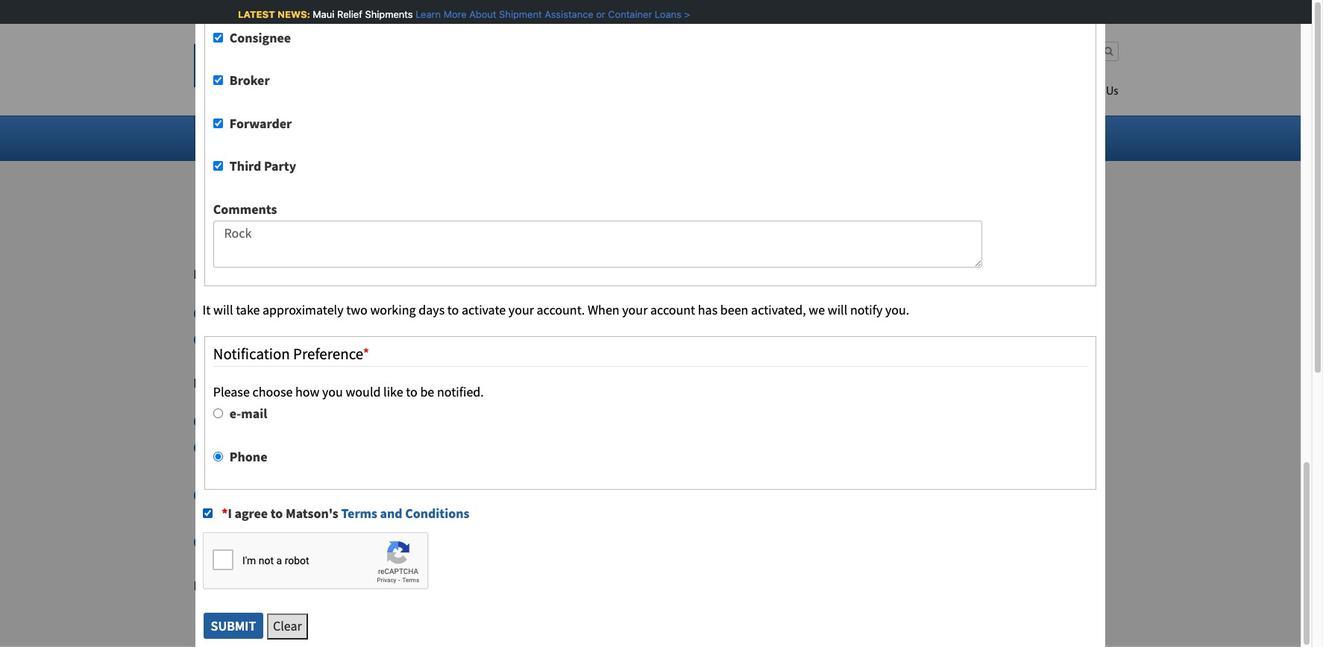 Task type: describe. For each thing, give the bounding box(es) containing it.
1- inside individual/one-time shipping other containerized commodities: book/quote – please call 1-800-962- 8766: or
[[730, 486, 741, 503]]

registration is applicable for following:
[[194, 266, 425, 283]]

register
[[295, 578, 337, 595]]

time for other
[[307, 486, 333, 503]]

company doing ongoing business with matson
[[220, 304, 480, 322]]

1 vertical spatial company
[[220, 304, 273, 322]]

contact
[[1065, 86, 1104, 98]]

1 vertical spatial track
[[267, 508, 304, 525]]

to left "be"
[[406, 384, 418, 401]]

2 will from the left
[[828, 301, 848, 318]]

when
[[588, 301, 620, 318]]

days
[[419, 301, 445, 318]]

learn more about shipment assistance or container loans > link
[[414, 8, 689, 20]]

please inside individual/one-time shipping household goods: book – please call 1-888-562-8766: track
[[536, 439, 573, 456]]

notified.
[[437, 384, 484, 401]]

1 horizontal spatial you
[[322, 384, 343, 401]]

– inside individual/one-time shipping other containerized commodities: book/quote – please call 1-800-962- 8766: or
[[660, 486, 666, 503]]

1 your from the left
[[509, 301, 534, 318]]

and
[[380, 505, 403, 522]]

ongoing
[[311, 304, 357, 322]]

other inside individual/one-time shipping other containerized commodities: book/quote – please call 1-800-962- 8766: or
[[387, 486, 417, 503]]

* i agree to matson's terms and conditions
[[222, 505, 470, 522]]

overview
[[212, 129, 265, 146]]

forwarder
[[230, 115, 292, 132]]

mail
[[241, 405, 267, 423]]

2 vertical spatial please
[[548, 578, 585, 595]]

registration for matson navigation company
[[194, 169, 689, 257]]

if
[[194, 578, 201, 595]]

choose
[[253, 384, 293, 401]]

>
[[683, 8, 689, 20]]

to right days at the left top of the page
[[447, 301, 459, 318]]

trucker
[[220, 534, 262, 551]]

terms
[[341, 505, 378, 522]]

for inside registration for matson navigation company
[[373, 169, 412, 214]]

1 vertical spatial you
[[204, 578, 225, 595]]

562-
[[633, 439, 657, 456]]

or inside individual/one-time shipping other containerized commodities: book/quote – please call 1-800-962- 8766: or
[[252, 508, 264, 525]]

notify
[[850, 301, 883, 318]]

shipment
[[497, 8, 540, 20]]

phone
[[230, 448, 267, 465]]

access
[[567, 330, 603, 348]]

conditions
[[405, 505, 470, 522]]

news:
[[276, 8, 309, 20]]

user
[[220, 330, 245, 348]]

maui
[[311, 8, 333, 20]]

2 vertical spatial for
[[340, 578, 355, 595]]

Search search field
[[970, 42, 1119, 61]]

contact us
[[1065, 86, 1119, 98]]

1 vertical spatial with
[[422, 578, 447, 595]]

2 your from the left
[[622, 301, 648, 318]]

notification preference *
[[213, 344, 370, 364]]

household
[[387, 439, 448, 456]]

1 horizontal spatial account
[[651, 301, 696, 318]]

containerized
[[420, 486, 496, 503]]

activate
[[462, 301, 506, 318]]

top menu navigation
[[578, 78, 1119, 109]]

relief
[[335, 8, 361, 20]]

doing
[[276, 304, 308, 322]]

call inside individual/one-time shipping household goods: book – please call 1-888-562-8766: track
[[575, 439, 595, 456]]

Comments text field
[[213, 221, 983, 268]]

goods:
[[451, 439, 488, 456]]

time for household
[[307, 439, 333, 456]]

all
[[216, 374, 231, 391]]

additional
[[507, 330, 564, 348]]

business
[[360, 304, 409, 322]]

individual/one-time shipping household goods: book – please call 1-888-562-8766: track
[[220, 439, 690, 477]]

logistics,
[[494, 578, 546, 595]]

already
[[248, 330, 290, 348]]

following:
[[365, 266, 425, 283]]

1 vertical spatial for
[[345, 266, 363, 283]]

how
[[295, 384, 320, 401]]

website
[[412, 330, 456, 348]]

962-
[[765, 486, 790, 503]]

applicable
[[281, 266, 343, 283]]

company inside registration for matson navigation company
[[194, 212, 333, 257]]

preference
[[293, 344, 363, 364]]

activated,
[[751, 301, 806, 318]]

matson inside registration for matson navigation company
[[420, 169, 526, 214]]

broker
[[230, 72, 270, 89]]

for
[[194, 374, 213, 391]]

take
[[236, 301, 260, 318]]

1 vertical spatial *
[[222, 505, 228, 522]]

– inside individual/one-time shipping household goods: book – please call 1-888-562-8766: track
[[527, 439, 534, 456]]

it will take approximately two working days to activate your account. when your account has been activated, we will notify you.
[[203, 301, 910, 318]]

needing
[[458, 330, 504, 348]]



Task type: vqa. For each thing, say whether or not it's contained in the screenshot.
button
yes



Task type: locate. For each thing, give the bounding box(es) containing it.
agree
[[235, 505, 268, 522]]

1 registration from the top
[[194, 169, 366, 214]]

third
[[230, 158, 261, 175]]

registered
[[292, 330, 348, 348]]

comments
[[213, 201, 277, 218]]

account left the has
[[651, 301, 696, 318]]

about
[[468, 8, 495, 20]]

– right book
[[527, 439, 534, 456]]

0 horizontal spatial *
[[222, 505, 228, 522]]

or right 'i'
[[252, 508, 264, 525]]

8766: up trucker
[[220, 508, 250, 525]]

track up 'i'
[[220, 460, 257, 477]]

call left 888-
[[575, 439, 595, 456]]

shipments
[[363, 8, 411, 20]]

please right book
[[536, 439, 573, 456]]

registration for registration is applicable for following:
[[194, 266, 266, 283]]

you right how
[[322, 384, 343, 401]]

0 vertical spatial –
[[527, 439, 534, 456]]

trucker link
[[220, 534, 262, 551]]

call
[[575, 439, 595, 456], [708, 486, 728, 503]]

would
[[346, 384, 381, 401]]

1 vertical spatial shipping
[[336, 439, 384, 456]]

registration down overview link
[[194, 169, 366, 214]]

e-mail
[[230, 405, 267, 423]]

like
[[384, 384, 403, 401]]

1 vertical spatial individual/one-
[[220, 439, 307, 456]]

account.
[[537, 301, 585, 318]]

0 vertical spatial 8766:
[[657, 439, 687, 456]]

0 horizontal spatial 1-
[[598, 439, 609, 456]]

you right if
[[204, 578, 225, 595]]

1 horizontal spatial call
[[708, 486, 728, 503]]

0 vertical spatial with
[[411, 304, 436, 322]]

matson's
[[286, 505, 339, 522]]

search image
[[1105, 46, 1114, 56]]

0 horizontal spatial 8766:
[[220, 508, 250, 525]]

blue matson logo with ocean, shipping, truck, rail and logistics written beneath it. image
[[194, 44, 403, 105]]

time up matson's
[[307, 486, 333, 503]]

1 will from the left
[[213, 301, 233, 318]]

0 vertical spatial call
[[575, 439, 595, 456]]

1 vertical spatial registration
[[194, 266, 266, 283]]

0 vertical spatial other
[[233, 374, 266, 391]]

be
[[420, 384, 434, 401]]

0 vertical spatial shipping
[[336, 413, 384, 430]]

us
[[1106, 86, 1119, 98]]

is
[[269, 266, 278, 283]]

user already registered on matson website needing additional access link
[[220, 330, 603, 348]]

individual/one- for 8766:
[[220, 486, 307, 503]]

2 individual/one- from the top
[[220, 439, 307, 456]]

0 vertical spatial *
[[363, 344, 370, 364]]

it
[[203, 301, 211, 318]]

please right logistics,
[[548, 578, 585, 595]]

1 horizontal spatial other
[[387, 486, 417, 503]]

1 vertical spatial call
[[708, 486, 728, 503]]

individual/one-time shipping automobile:
[[220, 413, 458, 430]]

1 vertical spatial please
[[669, 486, 705, 503]]

individual/one- down mail at bottom
[[220, 439, 307, 456]]

1 vertical spatial other
[[387, 486, 417, 503]]

3 shipping from the top
[[336, 486, 384, 503]]

individual/one- up agree
[[220, 486, 307, 503]]

2 vertical spatial time
[[307, 486, 333, 503]]

individual/one- down 'choose'
[[220, 413, 307, 430]]

None radio
[[213, 409, 223, 419]]

track link
[[220, 460, 257, 477], [267, 508, 304, 525]]

2 time from the top
[[307, 439, 333, 456]]

1 horizontal spatial 1-
[[730, 486, 741, 503]]

1 horizontal spatial track link
[[267, 508, 304, 525]]

notification
[[213, 344, 290, 364]]

or left 'container'
[[594, 8, 604, 20]]

3 individual/one- from the top
[[220, 486, 307, 503]]

an
[[358, 578, 372, 595]]

1 shipping from the top
[[336, 413, 384, 430]]

more
[[442, 8, 465, 20]]

been
[[721, 301, 749, 318]]

1 individual/one- from the top
[[220, 413, 307, 430]]

working
[[370, 301, 416, 318]]

track link for individual/one-time shipping other containerized commodities: book/quote – please call 1-800-962- 8766: or
[[267, 508, 304, 525]]

0 vertical spatial track link
[[220, 460, 257, 477]]

1- left the 962-
[[730, 486, 741, 503]]

e-
[[230, 405, 241, 423]]

will
[[213, 301, 233, 318], [828, 301, 848, 318]]

time
[[307, 413, 333, 430], [307, 439, 333, 456], [307, 486, 333, 503]]

track
[[220, 460, 257, 477], [267, 508, 304, 525]]

8766: inside individual/one-time shipping other containerized commodities: book/quote – please call 1-800-962- 8766: or
[[220, 508, 250, 525]]

0 horizontal spatial call
[[575, 439, 595, 456]]

two
[[346, 301, 368, 318]]

0 horizontal spatial other
[[233, 374, 266, 391]]

1- left 562-
[[598, 439, 609, 456]]

8766: inside individual/one-time shipping household goods: book – please call 1-888-562-8766: track
[[657, 439, 687, 456]]

overview link
[[212, 129, 274, 146]]

container
[[606, 8, 650, 20]]

8766: right 888-
[[657, 439, 687, 456]]

account
[[651, 301, 696, 318], [375, 578, 420, 595]]

0 horizontal spatial or
[[252, 508, 264, 525]]

1 horizontal spatial will
[[828, 301, 848, 318]]

intended
[[227, 578, 278, 595]]

your up additional
[[509, 301, 534, 318]]

other right all
[[233, 374, 266, 391]]

time down how
[[307, 413, 333, 430]]

will right we
[[828, 301, 848, 318]]

your
[[509, 301, 534, 318], [622, 301, 648, 318]]

0 vertical spatial for
[[373, 169, 412, 214]]

0 horizontal spatial you
[[204, 578, 225, 595]]

inquires:
[[268, 374, 321, 391]]

0 vertical spatial registration
[[194, 169, 366, 214]]

1 horizontal spatial track
[[267, 508, 304, 525]]

shipping inside individual/one-time shipping household goods: book – please call 1-888-562-8766: track
[[336, 439, 384, 456]]

with up website
[[411, 304, 436, 322]]

if you intended to register for an account with matson logistics, please
[[194, 578, 587, 595]]

user already registered on matson website needing additional access
[[220, 330, 603, 348]]

shipping down would
[[336, 413, 384, 430]]

1 time from the top
[[307, 413, 333, 430]]

0 vertical spatial you
[[322, 384, 343, 401]]

will right it
[[213, 301, 233, 318]]

track right 'i'
[[267, 508, 304, 525]]

shipping inside individual/one-time shipping other containerized commodities: book/quote – please call 1-800-962- 8766: or
[[336, 486, 384, 503]]

i
[[228, 505, 232, 522]]

company up "is"
[[194, 212, 333, 257]]

track link right 'i'
[[267, 508, 304, 525]]

book
[[491, 439, 524, 456]]

please
[[213, 384, 250, 401]]

1 horizontal spatial or
[[594, 8, 604, 20]]

0 vertical spatial or
[[594, 8, 604, 20]]

1 horizontal spatial –
[[660, 486, 666, 503]]

1 vertical spatial or
[[252, 508, 264, 525]]

navigation
[[533, 169, 689, 214]]

approximately
[[263, 301, 344, 318]]

* up would
[[363, 344, 370, 364]]

1 horizontal spatial 8766:
[[657, 439, 687, 456]]

None search field
[[970, 42, 1119, 61]]

time down individual/one-time shipping automobile:
[[307, 439, 333, 456]]

None checkbox
[[213, 32, 223, 42], [213, 75, 223, 85], [213, 118, 223, 128], [213, 161, 223, 171], [203, 509, 212, 519], [213, 32, 223, 42], [213, 75, 223, 85], [213, 118, 223, 128], [213, 161, 223, 171], [203, 509, 212, 519]]

0 horizontal spatial track
[[220, 460, 257, 477]]

to right agree
[[271, 505, 283, 522]]

shipping for other
[[336, 486, 384, 503]]

0 horizontal spatial will
[[213, 301, 233, 318]]

0 horizontal spatial track link
[[220, 460, 257, 477]]

800-
[[741, 486, 765, 503]]

for
[[373, 169, 412, 214], [345, 266, 363, 283], [340, 578, 355, 595]]

registration
[[194, 169, 366, 214], [194, 266, 266, 283]]

0 vertical spatial 1-
[[598, 439, 609, 456]]

1 horizontal spatial your
[[622, 301, 648, 318]]

to
[[447, 301, 459, 318], [406, 384, 418, 401], [271, 505, 283, 522], [281, 578, 292, 595]]

track inside individual/one-time shipping household goods: book – please call 1-888-562-8766: track
[[220, 460, 257, 477]]

track link for individual/one-time shipping household goods: book – please call 1-888-562-8766:
[[220, 460, 257, 477]]

None radio
[[213, 452, 223, 462]]

shipping for household
[[336, 439, 384, 456]]

to left 'register'
[[281, 578, 292, 595]]

individual/one- inside individual/one-time shipping household goods: book – please call 1-888-562-8766: track
[[220, 439, 307, 456]]

terms and conditions link
[[341, 505, 470, 522]]

None reset field
[[267, 614, 308, 640]]

company up user
[[220, 304, 273, 322]]

1 vertical spatial 8766:
[[220, 508, 250, 525]]

1 vertical spatial time
[[307, 439, 333, 456]]

latest news: maui relief shipments learn more about shipment assistance or container loans >
[[236, 8, 689, 20]]

0 vertical spatial time
[[307, 413, 333, 430]]

registration up take
[[194, 266, 266, 283]]

on
[[351, 330, 366, 348]]

None button
[[203, 612, 264, 640]]

1 vertical spatial track link
[[267, 508, 304, 525]]

time inside individual/one-time shipping household goods: book – please call 1-888-562-8766: track
[[307, 439, 333, 456]]

has
[[698, 301, 718, 318]]

1- inside individual/one-time shipping household goods: book – please call 1-888-562-8766: track
[[598, 439, 609, 456]]

please left 800-
[[669, 486, 705, 503]]

call inside individual/one-time shipping other containerized commodities: book/quote – please call 1-800-962- 8766: or
[[708, 486, 728, 503]]

learn
[[414, 8, 439, 20]]

for all other inquires:
[[194, 374, 321, 391]]

please inside individual/one-time shipping other containerized commodities: book/quote – please call 1-800-962- 8766: or
[[669, 486, 705, 503]]

0 horizontal spatial your
[[509, 301, 534, 318]]

2 shipping from the top
[[336, 439, 384, 456]]

0 vertical spatial account
[[651, 301, 696, 318]]

track link up 'i'
[[220, 460, 257, 477]]

3 time from the top
[[307, 486, 333, 503]]

shipping for automobile:
[[336, 413, 384, 430]]

please choose how you would like to be notified.
[[213, 384, 484, 401]]

1 vertical spatial 1-
[[730, 486, 741, 503]]

with right an at the bottom of the page
[[422, 578, 447, 595]]

0 vertical spatial please
[[536, 439, 573, 456]]

your right when
[[622, 301, 648, 318]]

third party
[[230, 158, 296, 175]]

time inside individual/one-time shipping other containerized commodities: book/quote – please call 1-800-962- 8766: or
[[307, 486, 333, 503]]

you.
[[886, 301, 910, 318]]

latest
[[236, 8, 273, 20]]

shipping down individual/one-time shipping automobile:
[[336, 439, 384, 456]]

* left agree
[[222, 505, 228, 522]]

other up terms and conditions link
[[387, 486, 417, 503]]

0 vertical spatial company
[[194, 212, 333, 257]]

1-
[[598, 439, 609, 456], [730, 486, 741, 503]]

1 horizontal spatial *
[[363, 344, 370, 364]]

2 vertical spatial shipping
[[336, 486, 384, 503]]

0 vertical spatial track
[[220, 460, 257, 477]]

time for automobile:
[[307, 413, 333, 430]]

2 vertical spatial individual/one-
[[220, 486, 307, 503]]

0 horizontal spatial account
[[375, 578, 420, 595]]

individual/one- for track
[[220, 439, 307, 456]]

registration for registration for matson navigation company
[[194, 169, 366, 214]]

commodities:
[[499, 486, 576, 503]]

loans
[[653, 8, 680, 20]]

0 vertical spatial individual/one-
[[220, 413, 307, 430]]

automobile:
[[387, 413, 456, 430]]

party
[[264, 158, 296, 175]]

account right an at the bottom of the page
[[375, 578, 420, 595]]

1 vertical spatial –
[[660, 486, 666, 503]]

–
[[527, 439, 534, 456], [660, 486, 666, 503]]

matson
[[420, 169, 526, 214], [439, 304, 480, 322], [368, 330, 409, 348], [450, 578, 491, 595]]

2 registration from the top
[[194, 266, 266, 283]]

shipping up "terms"
[[336, 486, 384, 503]]

individual/one- inside individual/one-time shipping other containerized commodities: book/quote – please call 1-800-962- 8766: or
[[220, 486, 307, 503]]

contact us link
[[1042, 78, 1119, 109]]

individual/one-time shipping other containerized commodities: book/quote – please call 1-800-962- 8766: or
[[220, 486, 790, 525]]

0 horizontal spatial –
[[527, 439, 534, 456]]

book/quote
[[579, 486, 657, 503]]

consignee
[[230, 29, 291, 46]]

registration inside registration for matson navigation company
[[194, 169, 366, 214]]

we
[[809, 301, 825, 318]]

– right book/quote
[[660, 486, 666, 503]]

1 vertical spatial account
[[375, 578, 420, 595]]

call left 800-
[[708, 486, 728, 503]]



